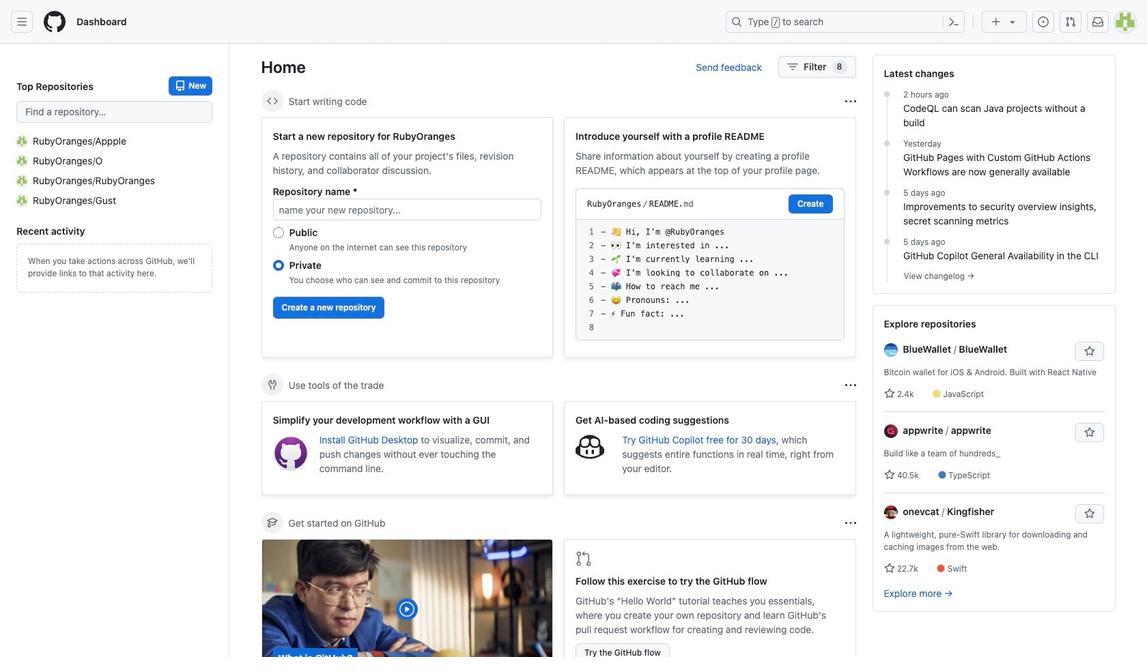 Task type: vqa. For each thing, say whether or not it's contained in the screenshot.
GITHUB DESKTOP image
yes



Task type: locate. For each thing, give the bounding box(es) containing it.
None submit
[[789, 195, 833, 214]]

triangle down image
[[1007, 16, 1018, 27]]

Top Repositories search field
[[16, 101, 212, 123]]

homepage image
[[44, 11, 66, 33]]

git pull request image
[[576, 551, 592, 568]]

2 star this repository image from the top
[[1084, 509, 1095, 520]]

0 vertical spatial star this repository image
[[1084, 346, 1095, 357]]

1 vertical spatial dot fill image
[[882, 236, 893, 247]]

1 vertical spatial why am i seeing this? image
[[845, 380, 856, 391]]

command palette image
[[949, 16, 960, 27]]

0 vertical spatial why am i seeing this? image
[[845, 96, 856, 107]]

start a new repository element
[[261, 117, 553, 358]]

github desktop image
[[273, 436, 309, 471]]

what is github? element
[[261, 540, 553, 658]]

1 dot fill image from the top
[[882, 187, 893, 198]]

dot fill image
[[882, 89, 893, 100], [882, 138, 893, 149]]

star this repository image
[[1084, 346, 1095, 357], [1084, 509, 1095, 520]]

why am i seeing this? image
[[845, 96, 856, 107], [845, 380, 856, 391]]

1 vertical spatial dot fill image
[[882, 138, 893, 149]]

rubyoranges image
[[16, 175, 27, 186]]

2 star image from the top
[[884, 564, 895, 574]]

name your new repository... text field
[[273, 199, 542, 221]]

1 why am i seeing this? image from the top
[[845, 96, 856, 107]]

play image
[[399, 602, 415, 618]]

1 dot fill image from the top
[[882, 89, 893, 100]]

0 vertical spatial dot fill image
[[882, 187, 893, 198]]

0 vertical spatial star image
[[884, 470, 895, 481]]

dot fill image
[[882, 187, 893, 198], [882, 236, 893, 247]]

star image
[[884, 470, 895, 481], [884, 564, 895, 574]]

plus image
[[991, 16, 1002, 27]]

filter image
[[788, 61, 798, 72]]

star this repository image for @bluewallet profile 'image' in the right of the page
[[1084, 346, 1095, 357]]

2 why am i seeing this? image from the top
[[845, 380, 856, 391]]

1 vertical spatial star this repository image
[[1084, 509, 1095, 520]]

star image up @onevcat profile image
[[884, 470, 895, 481]]

2 dot fill image from the top
[[882, 138, 893, 149]]

gust image
[[16, 195, 27, 206]]

explore repositories navigation
[[873, 305, 1116, 613]]

@appwrite profile image
[[884, 425, 898, 439]]

None radio
[[273, 227, 284, 238], [273, 260, 284, 271], [273, 227, 284, 238], [273, 260, 284, 271]]

1 vertical spatial star image
[[884, 564, 895, 574]]

star image down @onevcat profile image
[[884, 564, 895, 574]]

issue opened image
[[1038, 16, 1049, 27]]

o image
[[16, 155, 27, 166]]

1 star this repository image from the top
[[1084, 346, 1095, 357]]

notifications image
[[1093, 16, 1104, 27]]

why am i seeing this? image for introduce yourself with a profile readme element
[[845, 96, 856, 107]]

star image
[[884, 389, 895, 400]]

1 star image from the top
[[884, 470, 895, 481]]

2 dot fill image from the top
[[882, 236, 893, 247]]

0 vertical spatial dot fill image
[[882, 89, 893, 100]]

star this repository image for @onevcat profile image
[[1084, 509, 1095, 520]]



Task type: describe. For each thing, give the bounding box(es) containing it.
what is github? image
[[262, 540, 553, 658]]

introduce yourself with a profile readme element
[[564, 117, 856, 358]]

none submit inside introduce yourself with a profile readme element
[[789, 195, 833, 214]]

get ai-based coding suggestions element
[[564, 402, 856, 496]]

@onevcat profile image
[[884, 506, 898, 520]]

why am i seeing this? image
[[845, 518, 856, 529]]

star image for @appwrite profile image
[[884, 470, 895, 481]]

appple image
[[16, 136, 27, 147]]

star image for @onevcat profile image
[[884, 564, 895, 574]]

git pull request image
[[1066, 16, 1076, 27]]

code image
[[267, 96, 278, 107]]

Find a repository… text field
[[16, 101, 212, 123]]

star this repository image
[[1084, 428, 1095, 439]]

simplify your development workflow with a gui element
[[261, 402, 553, 496]]

why am i seeing this? image for get ai-based coding suggestions element
[[845, 380, 856, 391]]

explore element
[[873, 55, 1116, 658]]

try the github flow element
[[564, 540, 856, 658]]

@bluewallet profile image
[[884, 344, 898, 357]]

mortar board image
[[267, 518, 278, 529]]

tools image
[[267, 380, 278, 391]]



